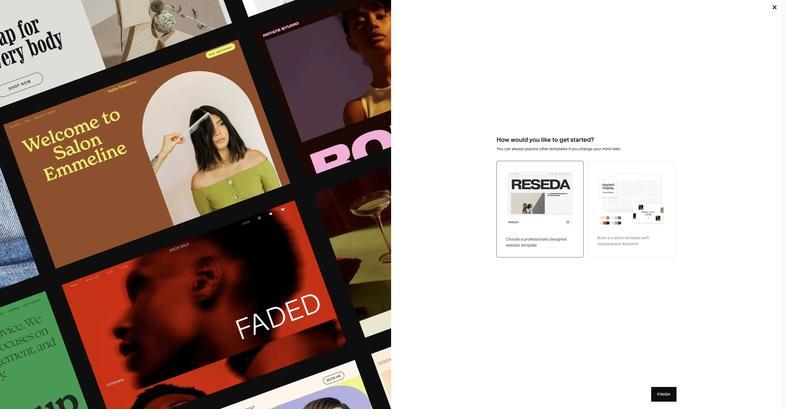 Task type: vqa. For each thing, say whether or not it's contained in the screenshot.
Restaurants
yes



Task type: locate. For each thing, give the bounding box(es) containing it.
& left non-
[[302, 100, 304, 105]]

services down courses
[[169, 133, 184, 138]]

& right art
[[228, 92, 231, 97]]

template inside build a custom template with squarespace blueprint
[[625, 236, 641, 241]]

1 vertical spatial designs
[[218, 155, 234, 160]]

0 horizontal spatial popular
[[161, 173, 183, 181]]

0 horizontal spatial with
[[200, 43, 228, 60]]

0 horizontal spatial a
[[521, 237, 523, 242]]

yours
[[161, 43, 197, 60]]

0 vertical spatial popular
[[228, 76, 242, 81]]

get
[[560, 136, 569, 144]]

& left the cv
[[239, 117, 241, 121]]

designs down matches
[[184, 173, 207, 181]]

1 horizontal spatial services
[[303, 84, 318, 89]]

page
[[178, 116, 187, 121]]

(
[[240, 173, 242, 181]]

log             in link
[[761, 8, 775, 13]]

1 vertical spatial with
[[642, 236, 649, 241]]

& right the media
[[349, 92, 352, 97]]

a inside build a custom template with squarespace blueprint
[[608, 236, 610, 241]]

personal & cv link
[[222, 117, 253, 121]]

your
[[594, 147, 601, 151]]

template store entry card image
[[506, 170, 575, 227]]

dario element
[[321, 186, 462, 374]]

media & podcasts link
[[337, 92, 375, 97]]

28 left template
[[161, 155, 165, 160]]

popular
[[228, 76, 242, 81], [203, 155, 217, 160], [161, 173, 183, 181]]

store
[[182, 75, 191, 80]]

any
[[200, 29, 223, 46]]

0 vertical spatial designs
[[243, 76, 257, 81]]

(28)
[[235, 155, 242, 160]]

28
[[161, 155, 165, 160], [242, 173, 249, 181]]

how would you like to get started?
[[497, 136, 594, 144]]

health & beauty
[[222, 108, 251, 113]]

squarespace
[[598, 242, 621, 247]]

media & podcasts
[[337, 92, 369, 97]]

make any template yours with ease.
[[161, 29, 288, 60]]

pazari element
[[161, 186, 302, 368]]

memberships
[[169, 92, 194, 97]]

professionally
[[524, 237, 549, 242]]

scheduling
[[169, 108, 190, 113]]

0 vertical spatial template
[[226, 29, 285, 46]]

1 vertical spatial template
[[625, 236, 641, 241]]

personal
[[222, 117, 238, 121]]

with
[[200, 43, 228, 60], [642, 236, 649, 241]]

templates link
[[380, 0, 404, 22]]

popular up all templates
[[228, 76, 242, 81]]

estate
[[346, 117, 357, 121]]

real estate & properties link
[[337, 117, 385, 121]]

ease.
[[231, 43, 266, 60]]

all templates link
[[222, 84, 252, 89]]

0 vertical spatial with
[[200, 43, 228, 60]]

popular for popular designs
[[228, 76, 242, 81]]

1 vertical spatial popular
[[203, 155, 217, 160]]

like
[[541, 136, 551, 144]]

media
[[337, 92, 349, 97]]

a for custom
[[608, 236, 610, 241]]

popular right matches
[[203, 155, 217, 160]]

professional services link
[[280, 84, 323, 89]]

1 vertical spatial you
[[572, 147, 578, 151]]

real estate & properties
[[337, 117, 380, 121]]

pazari
[[161, 374, 177, 379]]

community
[[280, 100, 301, 105]]

a right choose
[[521, 237, 523, 242]]

beauty
[[238, 108, 251, 113]]

a up "squarespace"
[[608, 236, 610, 241]]

0 horizontal spatial you
[[529, 136, 540, 144]]

you up explore
[[529, 136, 540, 144]]

1 horizontal spatial you
[[572, 147, 578, 151]]

0 vertical spatial 28
[[161, 155, 165, 160]]

1 horizontal spatial a
[[608, 236, 610, 241]]

2 horizontal spatial popular
[[228, 76, 242, 81]]

food
[[280, 108, 289, 113]]

0 horizontal spatial designs
[[184, 173, 207, 181]]

designs for popular designs (28)
[[218, 155, 234, 160]]

)
[[249, 173, 251, 181]]

2 vertical spatial templates
[[209, 173, 238, 181]]

1 vertical spatial services
[[169, 133, 184, 138]]

popular designs (28) link
[[203, 155, 242, 160]]

& right health
[[235, 108, 237, 113]]

profits
[[314, 100, 325, 105]]

1 horizontal spatial with
[[642, 236, 649, 241]]

designs
[[243, 76, 257, 81], [218, 155, 234, 160], [184, 173, 207, 181]]

&
[[228, 92, 231, 97], [349, 92, 352, 97], [302, 100, 304, 105], [235, 108, 237, 113], [239, 117, 241, 121], [358, 117, 361, 121]]

services up business
[[303, 84, 318, 89]]

all templates
[[222, 84, 246, 89]]

1 vertical spatial 28
[[242, 173, 249, 181]]

0 horizontal spatial template
[[226, 29, 285, 46]]

portfolio
[[169, 84, 184, 88]]

make
[[161, 29, 197, 46]]

popular designs templates ( 28 )
[[161, 173, 251, 181]]

podcasts
[[353, 92, 369, 97]]

online
[[169, 75, 181, 80]]

2 vertical spatial designs
[[184, 173, 207, 181]]

dario
[[320, 380, 334, 385]]

build a custom template with squarespace blueprint button
[[588, 161, 675, 258]]

products button
[[343, 0, 369, 22]]

2 horizontal spatial designs
[[243, 76, 257, 81]]

2 horizontal spatial template
[[625, 236, 641, 241]]

fashion link
[[280, 76, 299, 81]]

events
[[337, 100, 349, 105]]

with inside build a custom template with squarespace blueprint
[[642, 236, 649, 241]]

designs left (28)
[[218, 155, 234, 160]]

design
[[232, 92, 245, 97]]

2 vertical spatial template
[[521, 243, 537, 248]]

pazari image
[[161, 186, 302, 368]]

a inside choose a professionally designed website template
[[521, 237, 523, 242]]

1 horizontal spatial popular
[[203, 155, 217, 160]]

properties
[[361, 117, 380, 121]]

would
[[511, 136, 528, 144]]

local business link
[[280, 92, 312, 97]]

designs up all templates link
[[243, 76, 257, 81]]

28 down (28)
[[242, 173, 249, 181]]

1 horizontal spatial designs
[[218, 155, 234, 160]]

2 vertical spatial popular
[[161, 173, 183, 181]]

explore
[[525, 147, 539, 151]]

vandam image
[[480, 186, 621, 374]]

1 horizontal spatial template
[[521, 243, 537, 248]]

template inside choose a professionally designed website template
[[521, 243, 537, 248]]

build a custom template with squarespace blueprint
[[598, 236, 649, 247]]

fashion
[[280, 76, 294, 81]]

services
[[303, 84, 318, 89], [169, 133, 184, 138]]

0 horizontal spatial services
[[169, 133, 184, 138]]

local business
[[280, 92, 306, 97]]

1 vertical spatial templates
[[228, 84, 246, 89]]

you
[[497, 147, 503, 151]]

to
[[552, 136, 558, 144]]

popular designs (28)
[[203, 155, 242, 160]]

0 vertical spatial services
[[303, 84, 318, 89]]

& for community
[[302, 100, 304, 105]]

with inside the make any template yours with ease.
[[200, 43, 228, 60]]

you right if on the right of page
[[572, 147, 578, 151]]

0 horizontal spatial 28
[[161, 155, 165, 160]]

popular down template
[[161, 173, 183, 181]]

templates
[[550, 147, 568, 151]]

art & design
[[222, 92, 245, 97]]

log             in
[[761, 8, 775, 13]]

a
[[608, 236, 610, 241], [521, 237, 523, 242]]



Task type: describe. For each thing, give the bounding box(es) containing it.
popular designs link
[[222, 76, 257, 81]]

online store
[[169, 75, 191, 80]]

popular for popular designs templates ( 28 )
[[161, 173, 183, 181]]

choose a professionally designed website template
[[506, 237, 567, 248]]

started?
[[571, 136, 594, 144]]

can
[[504, 147, 511, 151]]

& for health
[[235, 108, 237, 113]]

build
[[598, 236, 607, 241]]

& for media
[[349, 92, 352, 97]]

1 horizontal spatial 28
[[242, 173, 249, 181]]

health & beauty link
[[222, 108, 256, 113]]

& for art
[[228, 92, 231, 97]]

art & design link
[[222, 92, 250, 97]]

0 vertical spatial templates
[[380, 8, 404, 13]]

all
[[222, 84, 227, 89]]

community & non-profits
[[280, 100, 325, 105]]

weddings link
[[337, 108, 361, 113]]

matches
[[184, 155, 200, 160]]

entertainment link
[[280, 117, 311, 121]]

template inside the make any template yours with ease.
[[226, 29, 285, 46]]

non-
[[305, 100, 314, 105]]

& for personal
[[239, 117, 241, 121]]

28 template matches
[[161, 155, 200, 160]]

designs for popular designs
[[243, 76, 257, 81]]

0 vertical spatial you
[[529, 136, 540, 144]]

a for professionally
[[521, 237, 523, 242]]

templates promo image image
[[0, 0, 391, 409]]

designs for popular designs templates ( 28 )
[[184, 173, 207, 181]]

cv
[[242, 117, 248, 121]]

change
[[579, 147, 593, 151]]

events link
[[337, 100, 355, 105]]

finish button
[[651, 387, 677, 402]]

vandam element
[[480, 186, 621, 374]]

travel
[[337, 76, 348, 81]]

dario image
[[321, 186, 462, 374]]

popular designs
[[228, 76, 257, 81]]

photography
[[222, 100, 245, 105]]

type
[[161, 66, 169, 70]]

how
[[497, 136, 509, 144]]

food link
[[280, 108, 295, 113]]

log
[[761, 8, 770, 13]]

template
[[166, 155, 183, 160]]

art
[[222, 92, 228, 97]]

health
[[222, 108, 234, 113]]

choose
[[506, 237, 520, 242]]

restaurants
[[337, 84, 358, 89]]

real
[[337, 117, 345, 121]]

squarespace blueprint entry card image
[[598, 170, 666, 226]]

products
[[343, 8, 365, 13]]

popular for popular designs (28)
[[203, 155, 217, 160]]

finish
[[657, 392, 671, 397]]

custom
[[611, 236, 624, 241]]

one
[[169, 116, 177, 121]]

you can always explore other templates if you change your mind later.
[[497, 147, 621, 151]]

designed
[[550, 237, 567, 242]]

choose a professionally designed website template button
[[497, 161, 584, 258]]

professional services
[[280, 84, 318, 89]]

& right estate at the top left of the page
[[358, 117, 361, 121]]

business
[[290, 92, 306, 97]]

if
[[569, 147, 571, 151]]

with for yours
[[200, 43, 228, 60]]

in
[[771, 8, 775, 13]]

travel link
[[337, 76, 353, 81]]

weddings
[[337, 108, 356, 113]]

entertainment
[[280, 117, 305, 121]]

courses
[[169, 124, 184, 129]]

restaurants link
[[337, 84, 364, 89]]

mind
[[602, 147, 612, 151]]

local
[[280, 92, 289, 97]]

website
[[506, 243, 520, 248]]

with for template
[[642, 236, 649, 241]]



